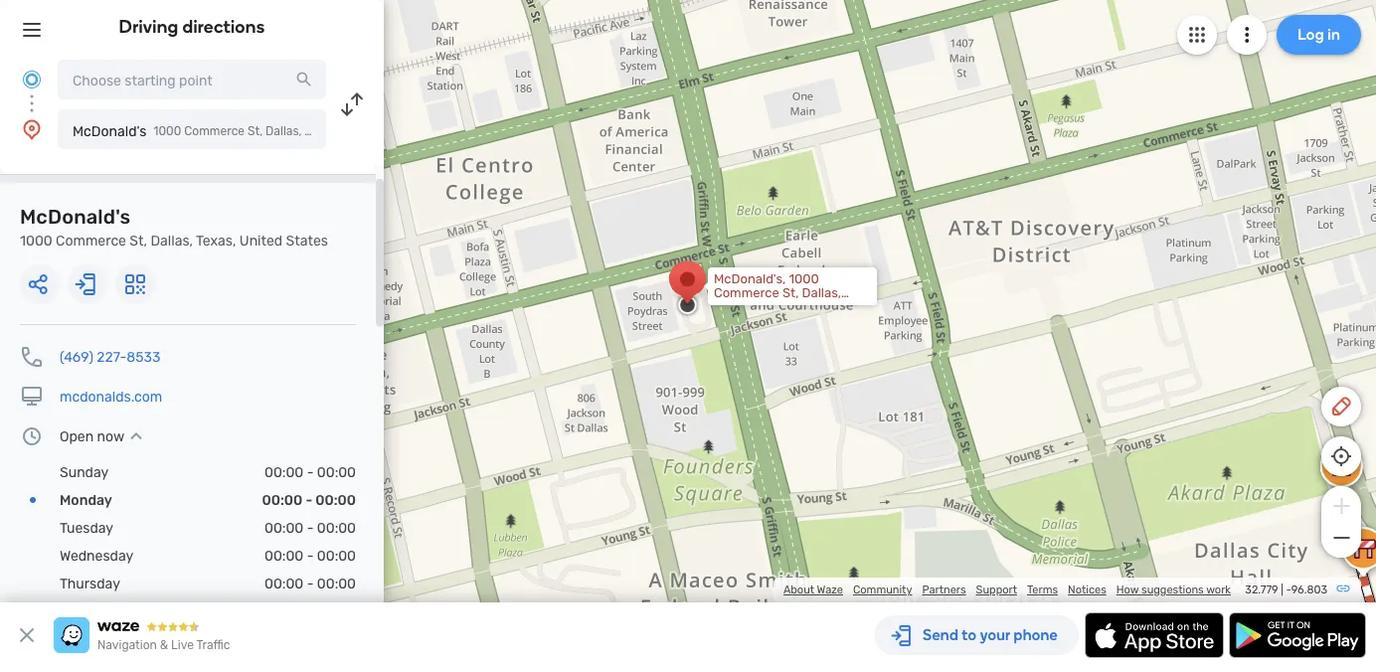 Task type: vqa. For each thing, say whether or not it's contained in the screenshot.
the rightmost to
no



Task type: locate. For each thing, give the bounding box(es) containing it.
1 vertical spatial united
[[239, 232, 283, 249]]

2 horizontal spatial texas,
[[714, 299, 751, 315]]

2 vertical spatial united
[[754, 299, 794, 315]]

2 horizontal spatial dallas,
[[802, 285, 841, 301]]

about
[[783, 583, 814, 597]]

community
[[853, 583, 912, 597]]

clock image
[[20, 425, 44, 448]]

1 horizontal spatial st,
[[248, 124, 263, 138]]

0 vertical spatial 1000
[[153, 124, 181, 138]]

mcdonald's, 1000 commerce st, dallas, texas, united states
[[714, 271, 841, 315]]

- for thursday
[[307, 575, 314, 592]]

Choose starting point text field
[[58, 60, 326, 99]]

mcdonald's
[[73, 123, 147, 139], [20, 205, 131, 228]]

2 horizontal spatial united
[[754, 299, 794, 315]]

1 vertical spatial mcdonald's
[[20, 205, 131, 228]]

sunday
[[60, 464, 109, 480]]

2 vertical spatial dallas,
[[802, 285, 841, 301]]

mcdonald's right location image
[[73, 123, 147, 139]]

commerce
[[184, 124, 245, 138], [56, 232, 126, 249], [714, 285, 779, 301]]

(469)
[[60, 348, 93, 365]]

mcdonald's down location image
[[20, 205, 131, 228]]

mcdonald's 1000 commerce st, dallas, texas, united states
[[73, 123, 418, 139], [20, 205, 328, 249]]

- for tuesday
[[307, 520, 314, 536]]

about waze community partners support terms notices how suggestions work
[[783, 583, 1231, 597]]

2 vertical spatial st,
[[782, 285, 799, 301]]

texas, inside mcdonald's, 1000 commerce st, dallas, texas, united states
[[714, 299, 751, 315]]

8533
[[127, 348, 160, 365]]

call image
[[20, 345, 44, 369]]

tuesday
[[60, 520, 113, 536]]

1 vertical spatial commerce
[[56, 232, 126, 249]]

notices
[[1068, 583, 1106, 597]]

states
[[382, 124, 418, 138], [286, 232, 328, 249], [797, 299, 837, 315]]

mcdonald's,
[[714, 271, 786, 287]]

0 horizontal spatial 1000
[[20, 232, 52, 249]]

0 vertical spatial states
[[382, 124, 418, 138]]

2 horizontal spatial states
[[797, 299, 837, 315]]

link image
[[1335, 581, 1351, 597]]

-
[[307, 464, 314, 480], [306, 492, 312, 508], [307, 520, 314, 536], [307, 547, 314, 564], [307, 575, 314, 592], [1286, 583, 1291, 597]]

0 vertical spatial united
[[342, 124, 379, 138]]

mcdonald's inside mcdonald's 1000 commerce st, dallas, texas, united states
[[20, 205, 131, 228]]

thursday
[[60, 575, 120, 592]]

united
[[342, 124, 379, 138], [239, 232, 283, 249], [754, 299, 794, 315]]

00:00 - 00:00 for wednesday
[[265, 547, 356, 564]]

zoom in image
[[1329, 494, 1354, 518]]

2 vertical spatial texas,
[[714, 299, 751, 315]]

2 horizontal spatial commerce
[[714, 285, 779, 301]]

2 horizontal spatial st,
[[782, 285, 799, 301]]

00:00
[[265, 464, 303, 480], [317, 464, 356, 480], [262, 492, 302, 508], [316, 492, 356, 508], [265, 520, 303, 536], [317, 520, 356, 536], [265, 547, 303, 564], [317, 547, 356, 564], [265, 575, 303, 592], [317, 575, 356, 592]]

computer image
[[20, 385, 44, 409]]

dallas,
[[266, 124, 302, 138], [151, 232, 193, 249], [802, 285, 841, 301]]

1 horizontal spatial 1000
[[153, 124, 181, 138]]

x image
[[15, 623, 39, 647]]

texas,
[[304, 124, 339, 138], [196, 232, 236, 249], [714, 299, 751, 315]]

2 vertical spatial states
[[797, 299, 837, 315]]

about waze link
[[783, 583, 843, 597]]

notices link
[[1068, 583, 1106, 597]]

dallas, inside mcdonald's, 1000 commerce st, dallas, texas, united states
[[802, 285, 841, 301]]

commerce inside mcdonald's, 1000 commerce st, dallas, texas, united states
[[714, 285, 779, 301]]

0 vertical spatial mcdonald's 1000 commerce st, dallas, texas, united states
[[73, 123, 418, 139]]

navigation & live traffic
[[97, 638, 230, 652]]

1 horizontal spatial commerce
[[184, 124, 245, 138]]

2 vertical spatial commerce
[[714, 285, 779, 301]]

0 vertical spatial texas,
[[304, 124, 339, 138]]

1 vertical spatial dallas,
[[151, 232, 193, 249]]

0 horizontal spatial commerce
[[56, 232, 126, 249]]

0 horizontal spatial united
[[239, 232, 283, 249]]

0 vertical spatial mcdonald's
[[73, 123, 147, 139]]

00:00 - 00:00 for tuesday
[[265, 520, 356, 536]]

now
[[97, 428, 124, 444]]

0 horizontal spatial st,
[[130, 232, 147, 249]]

support link
[[976, 583, 1017, 597]]

|
[[1281, 583, 1283, 597]]

st,
[[248, 124, 263, 138], [130, 232, 147, 249], [782, 285, 799, 301]]

&
[[160, 638, 168, 652]]

partners
[[922, 583, 966, 597]]

open now button
[[60, 428, 148, 444]]

1 vertical spatial 1000
[[20, 232, 52, 249]]

(469) 227-8533 link
[[60, 348, 160, 365]]

pencil image
[[1329, 395, 1353, 419]]

how suggestions work link
[[1116, 583, 1231, 597]]

terms
[[1027, 583, 1058, 597]]

zoom out image
[[1329, 526, 1354, 550]]

2 vertical spatial 1000
[[789, 271, 819, 287]]

location image
[[20, 117, 44, 141]]

0 horizontal spatial texas,
[[196, 232, 236, 249]]

96.803
[[1291, 583, 1327, 597]]

2 horizontal spatial 1000
[[789, 271, 819, 287]]

00:00 - 00:00
[[265, 464, 356, 480], [262, 492, 356, 508], [265, 520, 356, 536], [265, 547, 356, 564], [265, 575, 356, 592]]

0 vertical spatial commerce
[[184, 124, 245, 138]]

mcdonalds.com link
[[60, 388, 162, 405]]

0 horizontal spatial states
[[286, 232, 328, 249]]

1000
[[153, 124, 181, 138], [20, 232, 52, 249], [789, 271, 819, 287]]

united inside mcdonald's, 1000 commerce st, dallas, texas, united states
[[754, 299, 794, 315]]

- for wednesday
[[307, 547, 314, 564]]

open
[[60, 428, 94, 444]]

1 horizontal spatial dallas,
[[266, 124, 302, 138]]



Task type: describe. For each thing, give the bounding box(es) containing it.
1 vertical spatial states
[[286, 232, 328, 249]]

work
[[1206, 583, 1231, 597]]

00:00 - 00:00 for sunday
[[265, 464, 356, 480]]

1 horizontal spatial texas,
[[304, 124, 339, 138]]

227-
[[97, 348, 127, 365]]

32.779 | -96.803
[[1245, 583, 1327, 597]]

terms link
[[1027, 583, 1058, 597]]

directions
[[182, 16, 265, 37]]

how
[[1116, 583, 1139, 597]]

support
[[976, 583, 1017, 597]]

st, inside mcdonald's, 1000 commerce st, dallas, texas, united states
[[782, 285, 799, 301]]

(469) 227-8533
[[60, 348, 160, 365]]

wednesday
[[60, 547, 133, 564]]

partners link
[[922, 583, 966, 597]]

open now
[[60, 428, 124, 444]]

navigation
[[97, 638, 157, 652]]

1000 inside mcdonald's, 1000 commerce st, dallas, texas, united states
[[789, 271, 819, 287]]

1 horizontal spatial states
[[382, 124, 418, 138]]

current location image
[[20, 68, 44, 91]]

32.779
[[1245, 583, 1278, 597]]

0 horizontal spatial dallas,
[[151, 232, 193, 249]]

0 vertical spatial dallas,
[[266, 124, 302, 138]]

1 horizontal spatial united
[[342, 124, 379, 138]]

community link
[[853, 583, 912, 597]]

1 vertical spatial st,
[[130, 232, 147, 249]]

- for sunday
[[307, 464, 314, 480]]

live
[[171, 638, 194, 652]]

0 vertical spatial st,
[[248, 124, 263, 138]]

1 vertical spatial mcdonald's 1000 commerce st, dallas, texas, united states
[[20, 205, 328, 249]]

states inside mcdonald's, 1000 commerce st, dallas, texas, united states
[[797, 299, 837, 315]]

00:00 - 00:00 for monday
[[262, 492, 356, 508]]

waze
[[817, 583, 843, 597]]

driving directions
[[119, 16, 265, 37]]

chevron up image
[[124, 429, 148, 444]]

- for monday
[[306, 492, 312, 508]]

monday
[[60, 492, 112, 508]]

mcdonalds.com
[[60, 388, 162, 405]]

driving
[[119, 16, 178, 37]]

1 vertical spatial texas,
[[196, 232, 236, 249]]

00:00 - 00:00 for thursday
[[265, 575, 356, 592]]

suggestions
[[1141, 583, 1204, 597]]

traffic
[[196, 638, 230, 652]]



